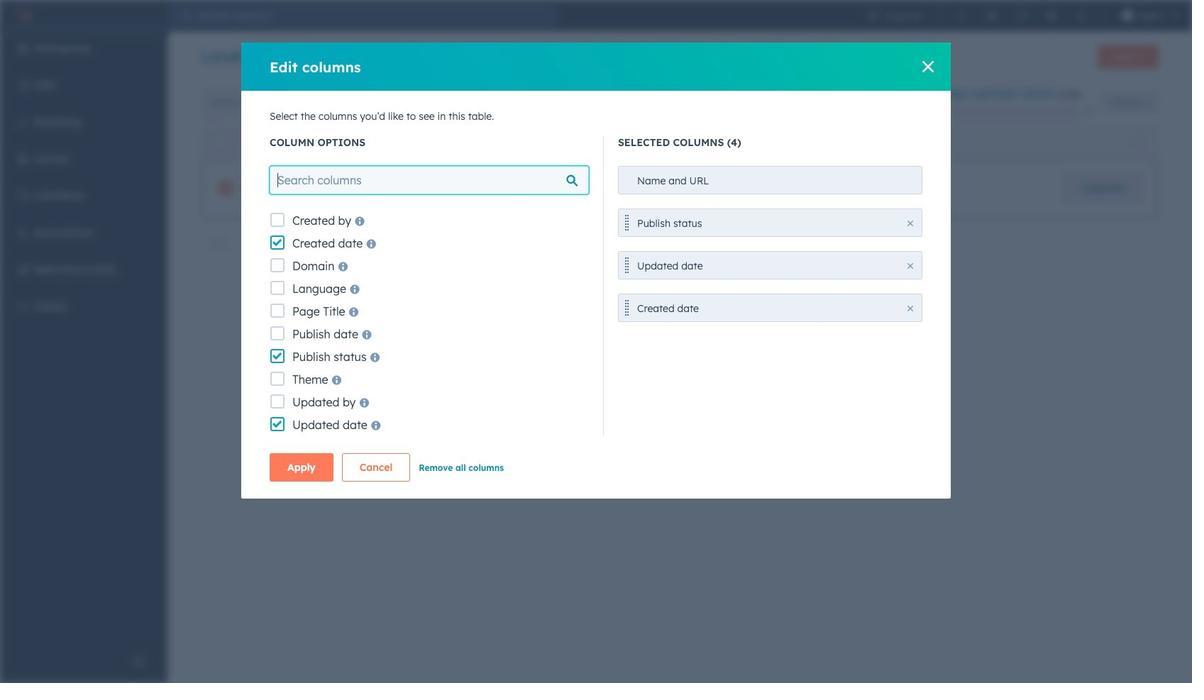 Task type: vqa. For each thing, say whether or not it's contained in the screenshot.
Close icon to the middle
yes



Task type: describe. For each thing, give the bounding box(es) containing it.
1 horizontal spatial menu
[[859, 0, 1184, 31]]

2 press to sort. image from the left
[[1135, 137, 1141, 147]]

1 vertical spatial close image
[[908, 221, 914, 226]]

1 press to sort. image from the left
[[673, 137, 679, 147]]

1 vertical spatial close image
[[908, 263, 914, 269]]

help image
[[1016, 10, 1028, 21]]

Search content search field
[[202, 89, 415, 117]]

1 press to sort. element from the left
[[673, 137, 679, 149]]



Task type: locate. For each thing, give the bounding box(es) containing it.
0 vertical spatial close image
[[1086, 106, 1095, 115]]

Search HubSpot search field
[[190, 4, 558, 27]]

0 vertical spatial close image
[[923, 61, 934, 72]]

0 horizontal spatial press to sort. element
[[673, 137, 679, 149]]

settings image
[[1046, 10, 1057, 21]]

1 horizontal spatial close image
[[1086, 106, 1095, 115]]

0 horizontal spatial close image
[[908, 263, 914, 269]]

howard n/a image
[[1122, 10, 1133, 21]]

dialog
[[241, 43, 951, 499]]

2 vertical spatial close image
[[908, 306, 914, 312]]

press to sort. element
[[673, 137, 679, 149], [1135, 137, 1141, 149]]

2 press to sort. element from the left
[[1135, 137, 1141, 149]]

banner
[[202, 41, 1158, 74]]

menu
[[859, 0, 1184, 31], [0, 31, 168, 648]]

1 horizontal spatial press to sort. element
[[1135, 137, 1141, 149]]

press to sort. image
[[673, 137, 679, 147], [1135, 137, 1141, 147]]

marketplaces image
[[986, 10, 998, 21]]

1 horizontal spatial press to sort. image
[[1135, 137, 1141, 147]]

progress bar
[[929, 106, 941, 118]]

0 horizontal spatial menu
[[0, 31, 168, 648]]

notifications image
[[1076, 10, 1087, 21]]

close image
[[923, 61, 934, 72], [908, 221, 914, 226], [908, 306, 914, 312]]

0 horizontal spatial press to sort. image
[[673, 137, 679, 147]]

close image
[[1086, 106, 1095, 115], [908, 263, 914, 269]]

pagination navigation
[[566, 287, 695, 306]]

Search columns search field
[[270, 166, 589, 194]]



